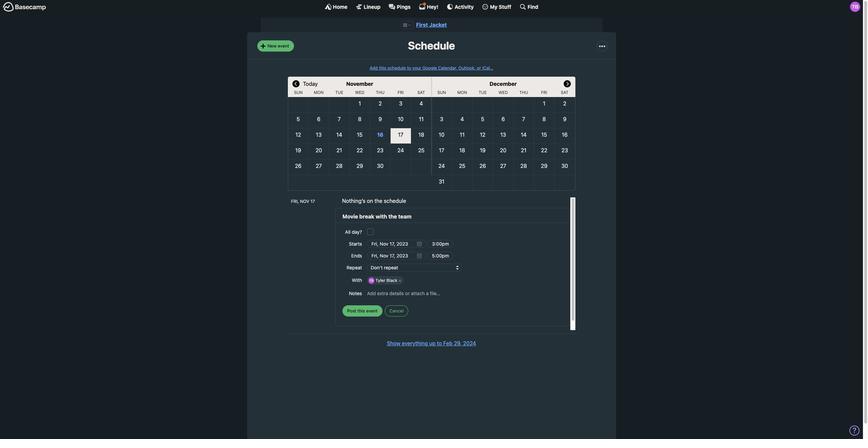 Task type: locate. For each thing, give the bounding box(es) containing it.
home
[[333, 4, 348, 10]]

to
[[407, 65, 411, 71], [437, 340, 442, 347]]

mon for december
[[458, 90, 467, 95]]

sat for december
[[561, 90, 569, 95]]

sun down calendar,
[[438, 90, 446, 95]]

0 horizontal spatial mon
[[314, 90, 324, 95]]

up
[[429, 340, 436, 347]]

1 horizontal spatial sun
[[438, 90, 446, 95]]

wed
[[355, 90, 365, 95], [499, 90, 508, 95]]

mon down today
[[314, 90, 324, 95]]

0 horizontal spatial sat
[[418, 90, 425, 95]]

1 thu from the left
[[376, 90, 385, 95]]

add this schedule to your google calendar, outlook, or ical… link
[[370, 65, 494, 71]]

mon down the 'outlook,'
[[458, 90, 467, 95]]

1 vertical spatial this
[[358, 308, 365, 313]]

2 tue from the left
[[479, 90, 487, 95]]

fri,
[[291, 199, 299, 204]]

sun left today link
[[294, 90, 303, 95]]

sun
[[294, 90, 303, 95], [438, 90, 446, 95]]

tue for november
[[335, 90, 344, 95]]

today link
[[303, 77, 318, 90]]

0 vertical spatial pick a time… field
[[428, 240, 454, 248]]

1 horizontal spatial fri
[[541, 90, 548, 95]]

1 horizontal spatial event
[[366, 308, 378, 313]]

0 horizontal spatial to
[[407, 65, 411, 71]]

pings button
[[389, 3, 411, 10]]

wed down november
[[355, 90, 365, 95]]

thu for november
[[376, 90, 385, 95]]

all day?
[[345, 229, 362, 235]]

wed for december
[[499, 90, 508, 95]]

2 fri from the left
[[541, 90, 548, 95]]

1 horizontal spatial tue
[[479, 90, 487, 95]]

post
[[347, 308, 357, 313]]

sat
[[418, 90, 425, 95], [561, 90, 569, 95]]

thu for december
[[520, 90, 528, 95]]

fri
[[398, 90, 404, 95], [541, 90, 548, 95]]

schedule
[[388, 65, 406, 71], [384, 198, 406, 204]]

this inside post this event button
[[358, 308, 365, 313]]

Choose date… field
[[367, 240, 426, 248], [367, 252, 426, 260]]

event
[[278, 43, 289, 48], [366, 308, 378, 313]]

2 sat from the left
[[561, 90, 569, 95]]

cancel
[[390, 308, 404, 313]]

tyler
[[376, 278, 386, 283]]

or
[[477, 65, 481, 71]]

0 vertical spatial to
[[407, 65, 411, 71]]

to right up
[[437, 340, 442, 347]]

0 horizontal spatial this
[[358, 308, 365, 313]]

day?
[[352, 229, 362, 235]]

0 vertical spatial choose date… field
[[367, 240, 426, 248]]

fri, nov 17
[[291, 199, 315, 204]]

hey!
[[427, 4, 439, 10]]

2 wed from the left
[[499, 90, 508, 95]]

tue right today link
[[335, 90, 344, 95]]

2 mon from the left
[[458, 90, 467, 95]]

1 horizontal spatial this
[[379, 65, 387, 71]]

1 vertical spatial to
[[437, 340, 442, 347]]

wed down december
[[499, 90, 508, 95]]

schedule left the your
[[388, 65, 406, 71]]

find button
[[520, 3, 539, 10]]

1 horizontal spatial thu
[[520, 90, 528, 95]]

1 mon from the left
[[314, 90, 324, 95]]

stuff
[[499, 4, 512, 10]]

fri for november
[[398, 90, 404, 95]]

find
[[528, 4, 539, 10]]

this right 'post'
[[358, 308, 365, 313]]

1 pick a time… field from the top
[[428, 240, 454, 248]]

2 choose date… field from the top
[[367, 252, 426, 260]]

to for up
[[437, 340, 442, 347]]

on
[[367, 198, 373, 204]]

black
[[387, 278, 398, 283]]

2 sun from the left
[[438, 90, 446, 95]]

main element
[[0, 0, 864, 13]]

to left the your
[[407, 65, 411, 71]]

1 tue from the left
[[335, 90, 344, 95]]

everything
[[402, 340, 428, 347]]

nov
[[300, 199, 310, 204]]

2 pick a time… field from the top
[[428, 252, 454, 260]]

1 vertical spatial pick a time… field
[[428, 252, 454, 260]]

fri for december
[[541, 90, 548, 95]]

event right new
[[278, 43, 289, 48]]

sun for november
[[294, 90, 303, 95]]

show
[[387, 340, 401, 347]]

tyler black ×
[[376, 278, 402, 283]]

17
[[311, 199, 315, 204]]

0 horizontal spatial sun
[[294, 90, 303, 95]]

calendar,
[[438, 65, 458, 71]]

1 sun from the left
[[294, 90, 303, 95]]

0 horizontal spatial fri
[[398, 90, 404, 95]]

1 wed from the left
[[355, 90, 365, 95]]

with
[[352, 277, 362, 283]]

1 choose date… field from the top
[[367, 240, 426, 248]]

event right 'post'
[[366, 308, 378, 313]]

0 vertical spatial event
[[278, 43, 289, 48]]

tue down or
[[479, 90, 487, 95]]

add
[[370, 65, 378, 71]]

1 horizontal spatial wed
[[499, 90, 508, 95]]

1 horizontal spatial to
[[437, 340, 442, 347]]

0 horizontal spatial wed
[[355, 90, 365, 95]]

Pick a time… field
[[428, 240, 454, 248], [428, 252, 454, 260]]

jacket
[[430, 22, 447, 28]]

×
[[399, 278, 402, 283]]

google
[[423, 65, 437, 71]]

1 fri from the left
[[398, 90, 404, 95]]

0 horizontal spatial tue
[[335, 90, 344, 95]]

0 vertical spatial this
[[379, 65, 387, 71]]

this
[[379, 65, 387, 71], [358, 308, 365, 313]]

thu
[[376, 90, 385, 95], [520, 90, 528, 95]]

ends
[[351, 253, 362, 259]]

to inside button
[[437, 340, 442, 347]]

notes
[[349, 290, 362, 296]]

this for add
[[379, 65, 387, 71]]

this right 'add'
[[379, 65, 387, 71]]

1 sat from the left
[[418, 90, 425, 95]]

0 horizontal spatial thu
[[376, 90, 385, 95]]

pick a time… field for ends
[[428, 252, 454, 260]]

1 vertical spatial choose date… field
[[367, 252, 426, 260]]

mon
[[314, 90, 324, 95], [458, 90, 467, 95]]

1 horizontal spatial mon
[[458, 90, 467, 95]]

event inside button
[[366, 308, 378, 313]]

2 thu from the left
[[520, 90, 528, 95]]

tue
[[335, 90, 344, 95], [479, 90, 487, 95]]

29,
[[454, 340, 462, 347]]

schedule right "the"
[[384, 198, 406, 204]]

1 horizontal spatial sat
[[561, 90, 569, 95]]

first jacket link
[[416, 22, 447, 28]]

sun for december
[[438, 90, 446, 95]]

1 vertical spatial event
[[366, 308, 378, 313]]



Task type: describe. For each thing, give the bounding box(es) containing it.
november
[[346, 81, 374, 87]]

0 vertical spatial schedule
[[388, 65, 406, 71]]

activity
[[455, 4, 474, 10]]

lineup link
[[356, 3, 381, 10]]

0 horizontal spatial event
[[278, 43, 289, 48]]

With text field
[[404, 276, 563, 285]]

cancel button
[[385, 305, 409, 316]]

switch accounts image
[[3, 2, 46, 12]]

to for schedule
[[407, 65, 411, 71]]

pick a time… field for starts
[[428, 240, 454, 248]]

choose date… field for ends
[[367, 252, 426, 260]]

nothing's
[[342, 198, 366, 204]]

repeat
[[347, 265, 362, 270]]

my
[[490, 4, 498, 10]]

home link
[[325, 3, 348, 10]]

add this schedule to your google calendar, outlook, or ical…
[[370, 65, 494, 71]]

new event link
[[257, 41, 294, 52]]

lineup
[[364, 4, 381, 10]]

pings
[[397, 4, 411, 10]]

post this event
[[347, 308, 378, 313]]

ical…
[[483, 65, 494, 71]]

Notes text field
[[367, 287, 563, 299]]

show        everything      up to        feb 29, 2024 button
[[387, 339, 476, 348]]

schedule
[[408, 39, 455, 52]]

Type the name of the event… text field
[[343, 212, 563, 221]]

mon for november
[[314, 90, 324, 95]]

first jacket
[[416, 22, 447, 28]]

nothing's on the schedule
[[342, 198, 406, 204]]

outlook,
[[459, 65, 476, 71]]

all
[[345, 229, 351, 235]]

1 vertical spatial schedule
[[384, 198, 406, 204]]

starts
[[349, 241, 362, 247]]

new event
[[268, 43, 289, 48]]

activity link
[[447, 3, 474, 10]]

my stuff
[[490, 4, 512, 10]]

choose date… field for starts
[[367, 240, 426, 248]]

tyler black image
[[851, 2, 861, 12]]

december
[[490, 81, 517, 87]]

today
[[303, 81, 318, 87]]

the
[[375, 198, 383, 204]]

feb
[[444, 340, 453, 347]]

wed for november
[[355, 90, 365, 95]]

sat for november
[[418, 90, 425, 95]]

your
[[413, 65, 422, 71]]

hey! button
[[419, 2, 439, 10]]

tue for december
[[479, 90, 487, 95]]

my stuff button
[[482, 3, 512, 10]]

first
[[416, 22, 428, 28]]

new
[[268, 43, 277, 48]]

this for post
[[358, 308, 365, 313]]

2024
[[463, 340, 476, 347]]

show        everything      up to        feb 29, 2024
[[387, 340, 476, 347]]

× link
[[397, 278, 403, 284]]

post this event button
[[343, 305, 383, 316]]



Task type: vqa. For each thing, say whether or not it's contained in the screenshot.
9:57am element Natalie Lubich image
no



